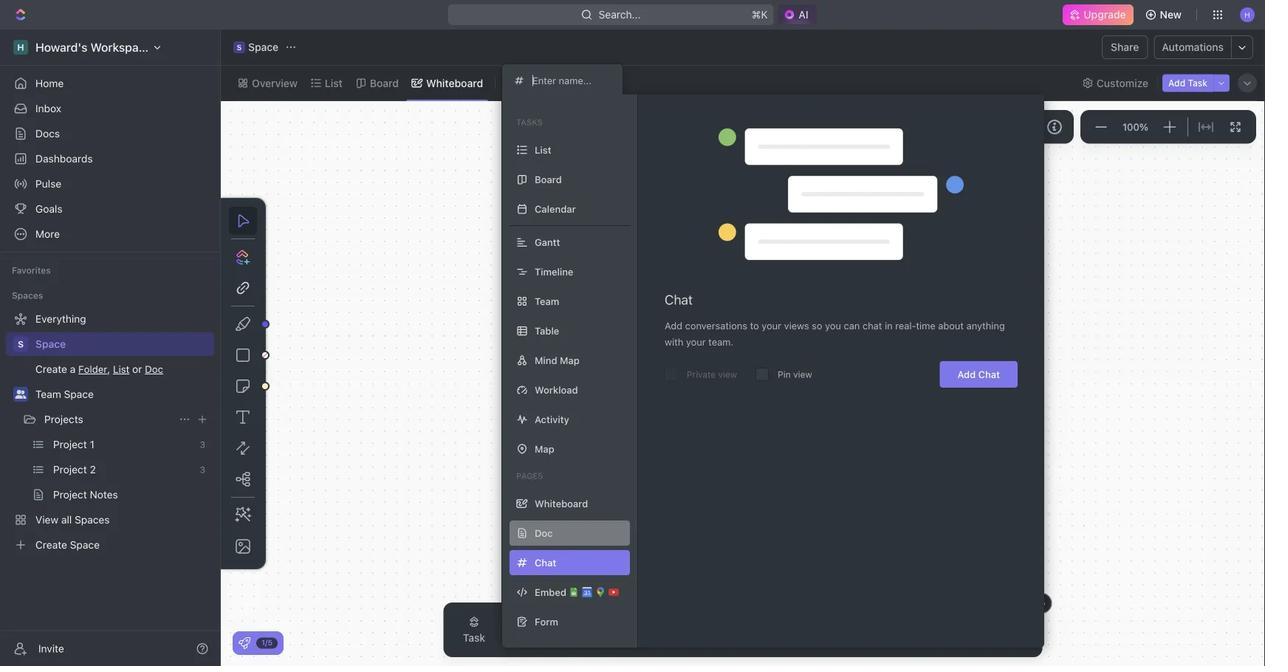 Task type: vqa. For each thing, say whether or not it's contained in the screenshot.
People field
no



Task type: locate. For each thing, give the bounding box(es) containing it.
inbox link
[[6, 97, 214, 120]]

whiteboard left view dropdown button on the left
[[426, 77, 483, 89]]

0 horizontal spatial view
[[719, 369, 737, 380]]

tasks
[[516, 117, 543, 127]]

1 horizontal spatial doc
[[535, 528, 553, 539]]

board right list link
[[370, 77, 399, 89]]

doc
[[535, 528, 553, 539], [515, 632, 534, 644]]

goals link
[[6, 197, 214, 221]]

0 vertical spatial space
[[248, 41, 279, 53]]

1 vertical spatial map
[[535, 444, 555, 455]]

0 horizontal spatial whiteboard
[[426, 77, 483, 89]]

view right private
[[719, 369, 737, 380]]

tree
[[6, 307, 214, 557]]

0 horizontal spatial task
[[463, 632, 485, 644]]

add task
[[1169, 78, 1208, 88]]

1 vertical spatial s
[[18, 339, 24, 349]]

tree inside sidebar navigation
[[6, 307, 214, 557]]

projects link
[[44, 408, 173, 431]]

0 vertical spatial whiteboard
[[426, 77, 483, 89]]

upgrade
[[1084, 8, 1126, 21]]

view right pin
[[794, 369, 813, 380]]

s inside s space
[[237, 43, 242, 51]]

⌘k
[[752, 8, 768, 21]]

activity
[[535, 414, 570, 425]]

doc right task button
[[515, 632, 534, 644]]

team inside tree
[[35, 388, 61, 400]]

task down automations button
[[1188, 78, 1208, 88]]

docs
[[35, 127, 60, 140]]

0 horizontal spatial doc
[[515, 632, 534, 644]]

add down automations button
[[1169, 78, 1186, 88]]

add
[[1169, 78, 1186, 88], [665, 320, 683, 331], [958, 369, 976, 380]]

task
[[1188, 78, 1208, 88], [463, 632, 485, 644]]

view
[[719, 369, 737, 380], [794, 369, 813, 380]]

figma button
[[621, 607, 675, 653]]

1 horizontal spatial list
[[535, 144, 552, 156]]

mind
[[535, 355, 557, 366]]

whiteboard down the pages
[[535, 498, 588, 509]]

chat down anything
[[979, 369, 1000, 380]]

1 horizontal spatial team
[[535, 296, 560, 307]]

team for team space
[[35, 388, 61, 400]]

1 horizontal spatial map
[[560, 355, 580, 366]]

1 horizontal spatial space, , element
[[233, 41, 245, 53]]

space up projects
[[64, 388, 94, 400]]

home link
[[6, 72, 214, 95]]

whiteboard
[[426, 77, 483, 89], [535, 498, 588, 509]]

your
[[762, 320, 782, 331], [686, 337, 706, 348]]

1 vertical spatial chat
[[979, 369, 1000, 380]]

tree containing space
[[6, 307, 214, 557]]

0 horizontal spatial your
[[686, 337, 706, 348]]

0 horizontal spatial add
[[665, 320, 683, 331]]

pulse link
[[6, 172, 214, 196]]

0 vertical spatial chat
[[665, 292, 693, 308]]

doc down the pages
[[535, 528, 553, 539]]

0 horizontal spatial map
[[535, 444, 555, 455]]

pin
[[778, 369, 791, 380]]

upgrade link
[[1063, 4, 1134, 25]]

1 horizontal spatial whiteboard
[[535, 498, 588, 509]]

workload
[[535, 385, 578, 396]]

0 horizontal spatial team
[[35, 388, 61, 400]]

customize
[[1097, 77, 1149, 89]]

time
[[916, 320, 936, 331]]

embed
[[535, 587, 567, 598]]

0 vertical spatial doc
[[535, 528, 553, 539]]

1 vertical spatial list
[[535, 144, 552, 156]]

search...
[[599, 8, 641, 21]]

0 vertical spatial s
[[237, 43, 242, 51]]

map
[[560, 355, 580, 366], [535, 444, 555, 455]]

1 horizontal spatial s
[[237, 43, 242, 51]]

100% button
[[1120, 118, 1152, 136]]

0 vertical spatial add
[[1169, 78, 1186, 88]]

s
[[237, 43, 242, 51], [18, 339, 24, 349]]

your right with
[[686, 337, 706, 348]]

team for team
[[535, 296, 560, 307]]

1 vertical spatial task
[[463, 632, 485, 644]]

chat up with
[[665, 292, 693, 308]]

add inside button
[[1169, 78, 1186, 88]]

view
[[521, 77, 545, 89]]

s for s
[[18, 339, 24, 349]]

add up with
[[665, 320, 683, 331]]

2 vertical spatial space
[[64, 388, 94, 400]]

1 vertical spatial space
[[35, 338, 66, 350]]

team
[[535, 296, 560, 307], [35, 388, 61, 400]]

space up team space
[[35, 338, 66, 350]]

list left board link
[[325, 77, 343, 89]]

1/5
[[262, 639, 273, 647]]

1 vertical spatial space, , element
[[13, 337, 28, 352]]

view button
[[502, 73, 550, 93]]

0 vertical spatial task
[[1188, 78, 1208, 88]]

view for private view
[[719, 369, 737, 380]]

team space link
[[35, 383, 211, 406]]

favorites
[[12, 265, 51, 276]]

team right 'user group' image
[[35, 388, 61, 400]]

goals
[[35, 203, 62, 215]]

0 horizontal spatial space, , element
[[13, 337, 28, 352]]

add inside add conversations to your views so you can chat in real-time about anything with your team.
[[665, 320, 683, 331]]

1 vertical spatial add
[[665, 320, 683, 331]]

map right mind
[[560, 355, 580, 366]]

figma
[[633, 632, 663, 644]]

1 vertical spatial board
[[535, 174, 562, 185]]

1 horizontal spatial task
[[1188, 78, 1208, 88]]

1 horizontal spatial view
[[794, 369, 813, 380]]

1 vertical spatial doc
[[515, 632, 534, 644]]

onboarding checklist button image
[[239, 638, 250, 649]]

task left doc button in the bottom left of the page
[[463, 632, 485, 644]]

0 vertical spatial team
[[535, 296, 560, 307]]

list down tasks
[[535, 144, 552, 156]]

timeline
[[535, 266, 574, 277]]

task button
[[451, 607, 497, 653]]

chat
[[665, 292, 693, 308], [979, 369, 1000, 380]]

100%
[[1123, 121, 1149, 133]]

0 horizontal spatial board
[[370, 77, 399, 89]]

dashboards link
[[6, 147, 214, 171]]

1 horizontal spatial add
[[958, 369, 976, 380]]

space
[[248, 41, 279, 53], [35, 338, 66, 350], [64, 388, 94, 400]]

space for s space
[[248, 41, 279, 53]]

0 horizontal spatial list
[[325, 77, 343, 89]]

list
[[325, 77, 343, 89], [535, 144, 552, 156]]

s for s space
[[237, 43, 242, 51]]

1 horizontal spatial your
[[762, 320, 782, 331]]

add down about
[[958, 369, 976, 380]]

add chat
[[958, 369, 1000, 380]]

board
[[370, 77, 399, 89], [535, 174, 562, 185]]

your right to in the top of the page
[[762, 320, 782, 331]]

space, , element
[[233, 41, 245, 53], [13, 337, 28, 352]]

2 view from the left
[[794, 369, 813, 380]]

0 horizontal spatial s
[[18, 339, 24, 349]]

automations button
[[1155, 36, 1232, 58]]

can
[[844, 320, 860, 331]]

with
[[665, 337, 684, 348]]

space link
[[35, 332, 211, 356]]

0 vertical spatial list
[[325, 77, 343, 89]]

team up table on the left
[[535, 296, 560, 307]]

s inside space, , element
[[18, 339, 24, 349]]

map down activity
[[535, 444, 555, 455]]

about
[[939, 320, 964, 331]]

2 horizontal spatial add
[[1169, 78, 1186, 88]]

board up calendar at left top
[[535, 174, 562, 185]]

team.
[[709, 337, 734, 348]]

1 vertical spatial team
[[35, 388, 61, 400]]

space up the overview link
[[248, 41, 279, 53]]

team space
[[35, 388, 94, 400]]

1 view from the left
[[719, 369, 737, 380]]

invite
[[38, 643, 64, 655]]

view for pin view
[[794, 369, 813, 380]]

projects
[[44, 413, 83, 426]]



Task type: describe. For each thing, give the bounding box(es) containing it.
2 vertical spatial add
[[958, 369, 976, 380]]

0 horizontal spatial chat
[[665, 292, 693, 308]]

automations
[[1162, 41, 1224, 53]]

pin view
[[778, 369, 813, 380]]

0 vertical spatial your
[[762, 320, 782, 331]]

0 vertical spatial space, , element
[[233, 41, 245, 53]]

add for add task
[[1169, 78, 1186, 88]]

conversations
[[685, 320, 748, 331]]

table
[[535, 325, 559, 337]]

onboarding checklist button element
[[239, 638, 250, 649]]

share
[[1111, 41, 1140, 53]]

real-
[[896, 320, 916, 331]]

add for add conversations to your views so you can chat in real-time about anything with your team.
[[665, 320, 683, 331]]

to
[[750, 320, 759, 331]]

overview link
[[249, 73, 298, 93]]

doc button
[[503, 607, 546, 653]]

space, , element inside tree
[[13, 337, 28, 352]]

spaces
[[12, 290, 43, 301]]

doc inside button
[[515, 632, 534, 644]]

sidebar navigation
[[0, 30, 221, 666]]

user group image
[[15, 390, 26, 399]]

1 horizontal spatial chat
[[979, 369, 1000, 380]]

add task button
[[1163, 74, 1214, 92]]

mind map
[[535, 355, 580, 366]]

you
[[825, 320, 841, 331]]

private view
[[687, 369, 737, 380]]

view button
[[502, 66, 550, 100]]

so
[[812, 320, 823, 331]]

home
[[35, 77, 64, 89]]

pages
[[516, 471, 543, 481]]

1 horizontal spatial board
[[535, 174, 562, 185]]

list inside list link
[[325, 77, 343, 89]]

new
[[1160, 8, 1182, 21]]

s space
[[237, 41, 279, 53]]

dashboards
[[35, 153, 93, 165]]

board link
[[367, 73, 399, 93]]

add conversations to your views so you can chat in real-time about anything with your team.
[[665, 320, 1005, 348]]

space for team space
[[64, 388, 94, 400]]

0 vertical spatial board
[[370, 77, 399, 89]]

overview
[[252, 77, 298, 89]]

docs link
[[6, 122, 214, 146]]

new button
[[1140, 3, 1191, 27]]

views
[[784, 320, 809, 331]]

in
[[885, 320, 893, 331]]

form
[[535, 617, 559, 628]]

1 vertical spatial whiteboard
[[535, 498, 588, 509]]

calendar
[[535, 204, 576, 215]]

list link
[[322, 73, 343, 93]]

chat
[[863, 320, 882, 331]]

Enter name... field
[[531, 74, 611, 87]]

pulse
[[35, 178, 61, 190]]

0 vertical spatial map
[[560, 355, 580, 366]]

inbox
[[35, 102, 61, 115]]

share button
[[1102, 35, 1148, 59]]

1 vertical spatial your
[[686, 337, 706, 348]]

customize button
[[1078, 73, 1153, 93]]

favorites button
[[6, 262, 57, 279]]

private
[[687, 369, 716, 380]]

anything
[[967, 320, 1005, 331]]

gantt
[[535, 237, 560, 248]]

whiteboard link
[[423, 73, 483, 93]]

task inside task button
[[463, 632, 485, 644]]

task inside add task button
[[1188, 78, 1208, 88]]



